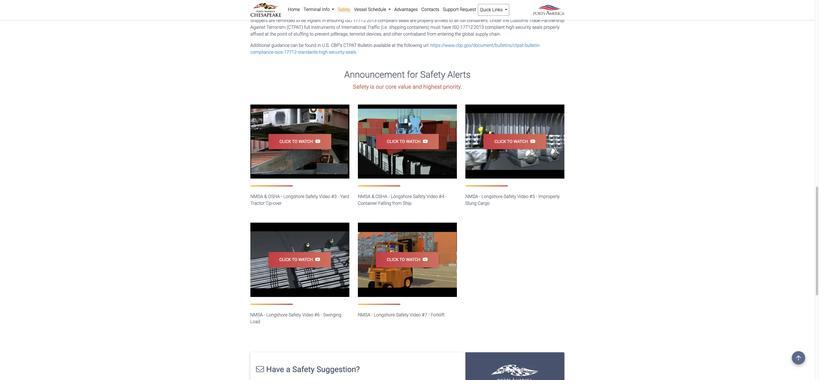 Task type: vqa. For each thing, say whether or not it's contained in the screenshot.
October in the top of the page
no



Task type: locate. For each thing, give the bounding box(es) containing it.
& up tip- in the left of the page
[[264, 194, 267, 200]]

bulletin
[[358, 43, 372, 48]]

isos-
[[275, 50, 284, 55]]

1 vertical spatial from
[[392, 201, 402, 206]]

osha
[[268, 194, 280, 200], [376, 194, 387, 200]]

seal down protection
[[315, 7, 323, 12]]

customs up high
[[510, 18, 528, 23]]

safety left #5
[[504, 194, 516, 200]]

osha up over at the bottom of the page
[[268, 194, 280, 200]]

international
[[342, 25, 366, 30]]

1 horizontal spatial high-
[[443, 0, 453, 5]]

1 vertical spatial affixed
[[435, 18, 448, 23]]

compliant up contacts
[[422, 0, 442, 5]]

in up instruments
[[322, 18, 326, 23]]

0 vertical spatial high-
[[443, 0, 453, 5]]

at
[[265, 31, 269, 37], [392, 43, 396, 48]]

click to watch for container
[[387, 139, 421, 144]]

seal up transporting
[[469, 0, 477, 5]]

1 vertical spatial in
[[318, 43, 321, 48]]

1 horizontal spatial all
[[526, 0, 531, 5]]

longshore for nmsa - longshore safety video #6 - swinging load
[[267, 313, 288, 318]]

1 horizontal spatial compliant
[[422, 0, 442, 5]]

is
[[478, 0, 482, 5], [340, 7, 344, 12], [370, 83, 374, 90]]

terminal.
[[513, 7, 531, 12]]

video left #7
[[410, 313, 421, 318]]

affixed inside the u.s. customs and border protection recommends shippers ensure an iso 17712:2013 compliant high-security seal is (1) properly affixed to all full (stuffed) container shipments and (2) the seal number is accurately recorded on the shipping instructions prior to transporting the cargo to the terminal.
[[507, 0, 520, 5]]

the
[[307, 7, 313, 12], [391, 7, 397, 12], [481, 7, 488, 12], [506, 7, 512, 12], [503, 18, 509, 23], [270, 31, 276, 37], [455, 31, 461, 37], [397, 43, 403, 48]]

security inside the u.s. customs and border protection recommends shippers ensure an iso 17712:2013 compliant high-security seal is (1) properly affixed to all full (stuffed) container shipments and (2) the seal number is accurately recorded on the shipping instructions prior to transporting the cargo to the terminal.
[[453, 0, 468, 5]]

longshore for nmsa - longshore safety video #5 - improperly slung cargo
[[482, 194, 503, 200]]

high- inside https://www.cbp.gov/document/bulletins/ctpat-bulletin- compliance-isos-17712-standards-high-security-seals
[[319, 50, 329, 55]]

nmsa
[[250, 194, 263, 200], [358, 194, 371, 200], [466, 194, 478, 200], [250, 313, 263, 318], [358, 313, 371, 318]]

youtube image
[[528, 139, 536, 144], [421, 258, 428, 262]]

2 vertical spatial properly
[[544, 25, 560, 30]]

0 horizontal spatial from
[[392, 201, 402, 206]]

1 vertical spatial shipping
[[389, 25, 406, 30]]

shipments
[[270, 7, 291, 12]]

is left (1)
[[478, 0, 482, 5]]

slung
[[466, 201, 477, 206]]

(2)
[[301, 7, 306, 12]]

0 horizontal spatial compliant
[[378, 18, 398, 23]]

nmsa & osha - longshore safety video #3 - yard tractor tip-over
[[250, 194, 349, 206]]

1 horizontal spatial shippers
[[350, 0, 368, 5]]

1 horizontal spatial osha
[[376, 194, 387, 200]]

home
[[288, 7, 300, 12]]

1 vertical spatial seal
[[315, 7, 323, 12]]

from
[[427, 31, 437, 37], [392, 201, 402, 206]]

1 horizontal spatial iso
[[389, 0, 396, 5]]

https://www.cbp.gov/document/bulletins/ctpat-bulletin- compliance-isos-17712-standards-high-security-seals
[[250, 43, 541, 55]]

17712:2013 up global
[[460, 25, 484, 30]]

0 vertical spatial 17712:2013
[[397, 0, 421, 5]]

0 vertical spatial shipping
[[398, 7, 415, 12]]

affixed
[[507, 0, 520, 5], [435, 18, 448, 23], [250, 31, 264, 37]]

& inside "nmsa & osha - longshore safety video #4 - container falling from ship"
[[372, 194, 375, 200]]

0 vertical spatial in
[[322, 18, 326, 23]]

0 horizontal spatial of
[[288, 31, 292, 37]]

0 horizontal spatial all
[[454, 18, 459, 23]]

shipping
[[398, 7, 415, 12], [389, 25, 406, 30]]

17712:2013 up traffic
[[353, 18, 377, 23]]

0 horizontal spatial security
[[453, 0, 468, 5]]

0 horizontal spatial at
[[265, 31, 269, 37]]

video for nmsa - longshore safety video #7 - forklift
[[410, 313, 421, 318]]

are up terrorism
[[269, 18, 275, 23]]

osha inside nmsa & osha - longshore safety video #3 - yard tractor tip-over
[[268, 194, 280, 200]]

seal
[[469, 0, 477, 5], [315, 7, 323, 12]]

bulletin-
[[525, 43, 541, 48]]

https://www.cbp.gov/document/bulletins/ctpat-
[[430, 43, 525, 48]]

&
[[264, 194, 267, 200], [372, 194, 375, 200]]

containers.
[[467, 18, 489, 23]]

properly up links
[[489, 0, 505, 5]]

1 horizontal spatial affixed
[[435, 18, 448, 23]]

(stuffed)
[[539, 0, 556, 5]]

2 vertical spatial compliant
[[485, 25, 505, 30]]

0 vertical spatial shippers
[[350, 0, 368, 5]]

shippers up vessel
[[350, 0, 368, 5]]

2 vertical spatial affixed
[[250, 31, 264, 37]]

all inside the u.s. customs and border protection recommends shippers ensure an iso 17712:2013 compliant high-security seal is (1) properly affixed to all full (stuffed) container shipments and (2) the seal number is accurately recorded on the shipping instructions prior to transporting the cargo to the terminal.
[[526, 0, 531, 5]]

0 vertical spatial u.s.
[[250, 0, 258, 5]]

from down the must
[[427, 31, 437, 37]]

video image
[[250, 105, 350, 179], [358, 105, 457, 179], [466, 105, 565, 179], [250, 223, 350, 297], [358, 223, 457, 297]]

is down recommends
[[340, 7, 344, 12]]

iso inside the u.s. customs and border protection recommends shippers ensure an iso 17712:2013 compliant high-security seal is (1) properly affixed to all full (stuffed) container shipments and (2) the seal number is accurately recorded on the shipping instructions prior to transporting the cargo to the terminal.
[[389, 0, 396, 5]]

1 horizontal spatial &
[[372, 194, 375, 200]]

1 vertical spatial youtube image
[[421, 258, 428, 262]]

schedule
[[368, 7, 386, 12]]

safety
[[338, 7, 350, 12], [420, 69, 445, 80], [353, 83, 369, 90], [306, 194, 318, 200], [413, 194, 426, 200], [504, 194, 516, 200], [289, 313, 301, 318], [396, 313, 409, 318], [292, 365, 315, 375]]

#7
[[422, 313, 428, 318]]

nmsa inside nmsa - longshore safety video #5 - improperly slung cargo
[[466, 194, 478, 200]]

shipping up other
[[389, 25, 406, 30]]

customs inside the u.s. customs and border protection recommends shippers ensure an iso 17712:2013 compliant high-security seal is (1) properly affixed to all full (stuffed) container shipments and (2) the seal number is accurately recorded on the shipping instructions prior to transporting the cargo to the terminal.
[[259, 0, 277, 5]]

all down support request link
[[454, 18, 459, 23]]

2 horizontal spatial iso
[[452, 25, 459, 30]]

1 vertical spatial seals
[[532, 25, 543, 30]]

of right point
[[288, 31, 292, 37]]

0 horizontal spatial full
[[304, 25, 310, 30]]

0 vertical spatial at
[[265, 31, 269, 37]]

and down (i.e.
[[383, 31, 391, 37]]

devices,
[[366, 31, 382, 37]]

click for cargo
[[495, 139, 506, 144]]

1 horizontal spatial youtube image
[[528, 139, 536, 144]]

quick links
[[480, 7, 504, 12]]

iso right have
[[452, 25, 459, 30]]

u.s. up container
[[250, 0, 258, 5]]

seals down advantages link
[[399, 18, 409, 23]]

safety inside "nmsa & osha - longshore safety video #4 - container falling from ship"
[[413, 194, 426, 200]]

video inside nmsa - longshore safety video #5 - improperly slung cargo
[[517, 194, 529, 200]]

against
[[250, 25, 265, 30]]

17712:2013 inside the u.s. customs and border protection recommends shippers ensure an iso 17712:2013 compliant high-security seal is (1) properly affixed to all full (stuffed) container shipments and (2) the seal number is accurately recorded on the shipping instructions prior to transporting the cargo to the terminal.
[[397, 0, 421, 5]]

17712:2013
[[397, 0, 421, 5], [353, 18, 377, 23], [460, 25, 484, 30]]

have
[[442, 25, 451, 30]]

0 horizontal spatial shippers
[[250, 18, 268, 23]]

1 horizontal spatial of
[[336, 25, 340, 30]]

high- up prior
[[443, 0, 453, 5]]

customs
[[259, 0, 277, 5], [510, 18, 528, 23]]

seals inside https://www.cbp.gov/document/bulletins/ctpat-bulletin- compliance-isos-17712-standards-high-security-seals
[[346, 50, 356, 55]]

protection
[[301, 0, 322, 5]]

from inside shippers are reminded to be vigilant in ensuring iso 17712:2013 compliant seals are properly affixed to all full containers.  under the customs trade partnership against terrorism (ctpat) full instruments of international traffic (i.e. shipping containers) must have iso 17712:2013 compliant high security seals properly affixed at the point of stuffing to prevent pilferage, terrorist devices, and other contraband from entering the global supply chain.
[[427, 31, 437, 37]]

0 horizontal spatial osha
[[268, 194, 280, 200]]

2 horizontal spatial is
[[478, 0, 482, 5]]

all up terminal.
[[526, 0, 531, 5]]

(1)
[[483, 0, 488, 5]]

shippers
[[350, 0, 368, 5], [250, 18, 268, 23]]

0 vertical spatial full
[[532, 0, 538, 5]]

0 vertical spatial all
[[526, 0, 531, 5]]

high-
[[443, 0, 453, 5], [319, 50, 329, 55]]

0 vertical spatial security
[[453, 0, 468, 5]]

0 vertical spatial iso
[[389, 0, 396, 5]]

0 horizontal spatial properly
[[418, 18, 434, 23]]

0 horizontal spatial high-
[[319, 50, 329, 55]]

0 horizontal spatial u.s.
[[250, 0, 258, 5]]

0 horizontal spatial customs
[[259, 0, 277, 5]]

ctpat
[[343, 43, 357, 48]]

2 horizontal spatial full
[[532, 0, 538, 5]]

1 vertical spatial be
[[299, 43, 304, 48]]

video left #3
[[319, 194, 330, 200]]

shipping inside shippers are reminded to be vigilant in ensuring iso 17712:2013 compliant seals are properly affixed to all full containers.  under the customs trade partnership against terrorism (ctpat) full instruments of international traffic (i.e. shipping containers) must have iso 17712:2013 compliant high security seals properly affixed at the point of stuffing to prevent pilferage, terrorist devices, and other contraband from entering the global supply chain.
[[389, 25, 406, 30]]

nmsa inside "nmsa & osha - longshore safety video #4 - container falling from ship"
[[358, 194, 371, 200]]

click
[[280, 139, 291, 144], [387, 139, 399, 144], [495, 139, 506, 144], [280, 258, 291, 263], [387, 258, 399, 263]]

of up pilferage,
[[336, 25, 340, 30]]

2 horizontal spatial affixed
[[507, 0, 520, 5]]

an
[[383, 0, 388, 5]]

shippers up "against"
[[250, 18, 268, 23]]

properly up containers)
[[418, 18, 434, 23]]

0 vertical spatial from
[[427, 31, 437, 37]]

in inside shippers are reminded to be vigilant in ensuring iso 17712:2013 compliant seals are properly affixed to all full containers.  under the customs trade partnership against terrorism (ctpat) full instruments of international traffic (i.e. shipping containers) must have iso 17712:2013 compliant high security seals properly affixed at the point of stuffing to prevent pilferage, terrorist devices, and other contraband from entering the global supply chain.
[[322, 18, 326, 23]]

video image for yard
[[250, 105, 350, 179]]

youtube image inside the "click to watch" link
[[528, 139, 536, 144]]

nmsa inside nmsa & osha - longshore safety video #3 - yard tractor tip-over
[[250, 194, 263, 200]]

the right links
[[506, 7, 512, 12]]

yard
[[340, 194, 349, 200]]

longshore inside nmsa - longshore safety video #5 - improperly slung cargo
[[482, 194, 503, 200]]

click to watch link for container
[[376, 134, 439, 149]]

safety left #4
[[413, 194, 426, 200]]

youtube image for ship
[[421, 139, 428, 144]]

full up stuffing
[[304, 25, 310, 30]]

1 horizontal spatial in
[[322, 18, 326, 23]]

customs up container
[[259, 0, 277, 5]]

iso up international
[[345, 18, 352, 23]]

1 vertical spatial high-
[[319, 50, 329, 55]]

2 vertical spatial full
[[304, 25, 310, 30]]

1 vertical spatial of
[[288, 31, 292, 37]]

u.s. left cbp's
[[322, 43, 330, 48]]

nmsa inside nmsa - longshore safety video #6 - swinging load
[[250, 313, 263, 318]]

& for falling
[[372, 194, 375, 200]]

0 vertical spatial seals
[[399, 18, 409, 23]]

0 horizontal spatial affixed
[[250, 31, 264, 37]]

instruments
[[311, 25, 335, 30]]

& inside nmsa & osha - longshore safety video #3 - yard tractor tip-over
[[264, 194, 267, 200]]

nmsa for nmsa - longshore safety video #7 - forklift
[[358, 313, 371, 318]]

are up containers)
[[410, 18, 416, 23]]

0 vertical spatial properly
[[489, 0, 505, 5]]

security inside shippers are reminded to be vigilant in ensuring iso 17712:2013 compliant seals are properly affixed to all full containers.  under the customs trade partnership against terrorism (ctpat) full instruments of international traffic (i.e. shipping containers) must have iso 17712:2013 compliant high security seals properly affixed at the point of stuffing to prevent pilferage, terrorist devices, and other contraband from entering the global supply chain.
[[516, 25, 531, 30]]

to
[[521, 0, 525, 5], [451, 7, 455, 12], [501, 7, 505, 12], [296, 18, 300, 23], [449, 18, 453, 23], [310, 31, 314, 37], [292, 139, 298, 144], [400, 139, 405, 144], [507, 139, 513, 144], [292, 258, 298, 263], [400, 258, 405, 263]]

safety right a
[[292, 365, 315, 375]]

watch for cargo
[[514, 139, 528, 144]]

video left #6
[[302, 313, 314, 318]]

terminal info
[[304, 7, 331, 12]]

seals down "trade"
[[532, 25, 543, 30]]

terrorist
[[350, 31, 365, 37]]

ensuring
[[327, 18, 344, 23]]

full left (stuffed)
[[532, 0, 538, 5]]

click for yard
[[280, 139, 291, 144]]

1 vertical spatial customs
[[510, 18, 528, 23]]

safety left #3
[[306, 194, 318, 200]]

video left #4
[[427, 194, 438, 200]]

1 horizontal spatial at
[[392, 43, 396, 48]]

1 vertical spatial is
[[340, 7, 344, 12]]

affixed up terminal.
[[507, 0, 520, 5]]

compliant up (i.e.
[[378, 18, 398, 23]]

2 horizontal spatial 17712:2013
[[460, 25, 484, 30]]

properly down partnership
[[544, 25, 560, 30]]

2 vertical spatial seals
[[346, 50, 356, 55]]

security up support request
[[453, 0, 468, 5]]

2 & from the left
[[372, 194, 375, 200]]

security right high
[[516, 25, 531, 30]]

video inside nmsa - longshore safety video #6 - swinging load
[[302, 313, 314, 318]]

0 horizontal spatial youtube image
[[421, 258, 428, 262]]

full inside the u.s. customs and border protection recommends shippers ensure an iso 17712:2013 compliant high-security seal is (1) properly affixed to all full (stuffed) container shipments and (2) the seal number is accurately recorded on the shipping instructions prior to transporting the cargo to the terminal.
[[532, 0, 538, 5]]

17712:2013 up advantages
[[397, 0, 421, 5]]

0 vertical spatial customs
[[259, 0, 277, 5]]

of
[[336, 25, 340, 30], [288, 31, 292, 37]]

1 vertical spatial 17712:2013
[[353, 18, 377, 23]]

1 vertical spatial shippers
[[250, 18, 268, 23]]

1 horizontal spatial customs
[[510, 18, 528, 23]]

supply
[[475, 31, 488, 37]]

and up shipments
[[278, 0, 286, 5]]

nmsa - longshore safety video #7 - forklift
[[358, 313, 445, 318]]

standards-
[[298, 50, 319, 55]]

compliant inside the u.s. customs and border protection recommends shippers ensure an iso 17712:2013 compliant high-security seal is (1) properly affixed to all full (stuffed) container shipments and (2) the seal number is accurately recorded on the shipping instructions prior to transporting the cargo to the terminal.
[[422, 0, 442, 5]]

compliant up chain.
[[485, 25, 505, 30]]

& up 'container'
[[372, 194, 375, 200]]

the down terrorism
[[270, 31, 276, 37]]

affixed down "against"
[[250, 31, 264, 37]]

0 vertical spatial youtube image
[[528, 139, 536, 144]]

number
[[324, 7, 339, 12]]

1 vertical spatial u.s.
[[322, 43, 330, 48]]

terminal
[[304, 7, 321, 12]]

u.s. customs and border protection recommends shippers ensure an iso 17712:2013 compliant high-security seal is (1) properly affixed to all full (stuffed) container shipments and (2) the seal number is accurately recorded on the shipping instructions prior to transporting the cargo to the terminal.
[[250, 0, 556, 12]]

1 horizontal spatial full
[[460, 18, 466, 23]]

0 vertical spatial seal
[[469, 0, 477, 5]]

1 horizontal spatial 17712:2013
[[397, 0, 421, 5]]

cargo
[[478, 201, 490, 206]]

youtube image for #7
[[421, 258, 428, 262]]

seals down ctpat
[[346, 50, 356, 55]]

safety inside nmsa - longshore safety video #5 - improperly slung cargo
[[504, 194, 516, 200]]

safety left #6
[[289, 313, 301, 318]]

announcement
[[344, 69, 405, 80]]

at right "available"
[[392, 43, 396, 48]]

at inside shippers are reminded to be vigilant in ensuring iso 17712:2013 compliant seals are properly affixed to all full containers.  under the customs trade partnership against terrorism (ctpat) full instruments of international traffic (i.e. shipping containers) must have iso 17712:2013 compliant high security seals properly affixed at the point of stuffing to prevent pilferage, terrorist devices, and other contraband from entering the global supply chain.
[[265, 31, 269, 37]]

shippers inside shippers are reminded to be vigilant in ensuring iso 17712:2013 compliant seals are properly affixed to all full containers.  under the customs trade partnership against terrorism (ctpat) full instruments of international traffic (i.e. shipping containers) must have iso 17712:2013 compliant high security seals properly affixed at the point of stuffing to prevent pilferage, terrorist devices, and other contraband from entering the global supply chain.
[[250, 18, 268, 23]]

0 horizontal spatial &
[[264, 194, 267, 200]]

1 horizontal spatial are
[[410, 18, 416, 23]]

(i.e.
[[381, 25, 388, 30]]

0 vertical spatial compliant
[[422, 0, 442, 5]]

osha inside "nmsa & osha - longshore safety video #4 - container falling from ship"
[[376, 194, 387, 200]]

cbp's
[[331, 43, 342, 48]]

from left ship
[[392, 201, 402, 206]]

support request
[[443, 7, 476, 12]]

all inside shippers are reminded to be vigilant in ensuring iso 17712:2013 compliant seals are properly affixed to all full containers.  under the customs trade partnership against terrorism (ctpat) full instruments of international traffic (i.e. shipping containers) must have iso 17712:2013 compliant high security seals properly affixed at the point of stuffing to prevent pilferage, terrorist devices, and other contraband from entering the global supply chain.
[[454, 18, 459, 23]]

shipping up shippers are reminded to be vigilant in ensuring iso 17712:2013 compliant seals are properly affixed to all full containers.  under the customs trade partnership against terrorism (ctpat) full instruments of international traffic (i.e. shipping containers) must have iso 17712:2013 compliant high security seals properly affixed at the point of stuffing to prevent pilferage, terrorist devices, and other contraband from entering the global supply chain.
[[398, 7, 415, 12]]

be left vigilant
[[301, 18, 306, 23]]

1 vertical spatial properly
[[418, 18, 434, 23]]

1 horizontal spatial security
[[516, 25, 531, 30]]

iso right an at the top left of page
[[389, 0, 396, 5]]

be right can
[[299, 43, 304, 48]]

longshore
[[283, 194, 304, 200], [391, 194, 412, 200], [482, 194, 503, 200], [267, 313, 288, 318], [374, 313, 395, 318]]

0 vertical spatial be
[[301, 18, 306, 23]]

1 & from the left
[[264, 194, 267, 200]]

1 osha from the left
[[268, 194, 280, 200]]

video left #5
[[517, 194, 529, 200]]

vessel schedule
[[354, 7, 387, 12]]

0 horizontal spatial 17712:2013
[[353, 18, 377, 23]]

high- inside the u.s. customs and border protection recommends shippers ensure an iso 17712:2013 compliant high-security seal is (1) properly affixed to all full (stuffed) container shipments and (2) the seal number is accurately recorded on the shipping instructions prior to transporting the cargo to the terminal.
[[443, 0, 453, 5]]

longshore inside nmsa - longshore safety video #6 - swinging load
[[267, 313, 288, 318]]

full down support request link
[[460, 18, 466, 23]]

safety up highest
[[420, 69, 445, 80]]

osha up the falling
[[376, 194, 387, 200]]

2 horizontal spatial seals
[[532, 25, 543, 30]]

contacts link
[[420, 4, 441, 15]]

in right the found
[[318, 43, 321, 48]]

affixed up have
[[435, 18, 448, 23]]

video
[[319, 194, 330, 200], [427, 194, 438, 200], [517, 194, 529, 200], [302, 313, 314, 318], [410, 313, 421, 318]]

at down "against"
[[265, 31, 269, 37]]

reminded
[[276, 18, 295, 23]]

2 vertical spatial iso
[[452, 25, 459, 30]]

shipping inside the u.s. customs and border protection recommends shippers ensure an iso 17712:2013 compliant high-security seal is (1) properly affixed to all full (stuffed) container shipments and (2) the seal number is accurately recorded on the shipping instructions prior to transporting the cargo to the terminal.
[[398, 7, 415, 12]]

support request link
[[441, 4, 478, 15]]

1 vertical spatial all
[[454, 18, 459, 23]]

0 horizontal spatial iso
[[345, 18, 352, 23]]

2 osha from the left
[[376, 194, 387, 200]]

accurately
[[345, 7, 365, 12]]

high- down additional guidance can be found in u.s. cbp's ctpat bulletin available at the following url:
[[319, 50, 329, 55]]

0 vertical spatial affixed
[[507, 0, 520, 5]]

youtube image
[[313, 139, 320, 144], [421, 139, 428, 144], [313, 258, 320, 262]]

is left our
[[370, 83, 374, 90]]

all
[[526, 0, 531, 5], [454, 18, 459, 23]]

0 horizontal spatial is
[[340, 7, 344, 12]]

safety down recommends
[[338, 7, 350, 12]]

0 horizontal spatial are
[[269, 18, 275, 23]]

the up high
[[503, 18, 509, 23]]



Task type: describe. For each thing, give the bounding box(es) containing it.
watch for yard
[[299, 139, 313, 144]]

ensure
[[369, 0, 382, 5]]

1 vertical spatial at
[[392, 43, 396, 48]]

container
[[358, 201, 377, 206]]

have a safety suggestion?
[[266, 365, 360, 375]]

click to watch link for cargo
[[484, 134, 546, 149]]

transporting
[[456, 7, 480, 12]]

quick
[[480, 7, 491, 12]]

nmsa & osha - longshore safety video #4 - container falling from ship
[[358, 194, 447, 206]]

& for tractor
[[264, 194, 267, 200]]

other
[[392, 31, 402, 37]]

safety inside the safety link
[[338, 7, 350, 12]]

vessel
[[354, 7, 367, 12]]

info
[[322, 7, 330, 12]]

from inside "nmsa & osha - longshore safety video #4 - container falling from ship"
[[392, 201, 402, 206]]

1 horizontal spatial u.s.
[[322, 43, 330, 48]]

#5
[[530, 194, 535, 200]]

youtube image for #5
[[528, 139, 536, 144]]

vigilant
[[307, 18, 321, 23]]

links
[[492, 7, 503, 12]]

video inside nmsa & osha - longshore safety video #3 - yard tractor tip-over
[[319, 194, 330, 200]]

safety down announcement
[[353, 83, 369, 90]]

nmsa for nmsa - longshore safety video #6 - swinging load
[[250, 313, 263, 318]]

and down border
[[292, 7, 300, 12]]

osha for tractor
[[268, 194, 280, 200]]

nmsa - longshore safety video #6 - swinging load
[[250, 313, 342, 325]]

shippers inside the u.s. customs and border protection recommends shippers ensure an iso 17712:2013 compliant high-security seal is (1) properly affixed to all full (stuffed) container shipments and (2) the seal number is accurately recorded on the shipping instructions prior to transporting the cargo to the terminal.
[[350, 0, 368, 5]]

stuffing
[[294, 31, 309, 37]]

u.s. inside the u.s. customs and border protection recommends shippers ensure an iso 17712:2013 compliant high-security seal is (1) properly affixed to all full (stuffed) container shipments and (2) the seal number is accurately recorded on the shipping instructions prior to transporting the cargo to the terminal.
[[250, 0, 258, 5]]

terminal info link
[[302, 4, 336, 15]]

url:
[[423, 43, 429, 48]]

under
[[490, 18, 502, 23]]

safety inside nmsa & osha - longshore safety video #3 - yard tractor tip-over
[[306, 194, 318, 200]]

instructions
[[416, 7, 440, 12]]

partnership
[[542, 18, 565, 23]]

1 vertical spatial iso
[[345, 18, 352, 23]]

2 are from the left
[[410, 18, 416, 23]]

0 horizontal spatial seal
[[315, 7, 323, 12]]

nmsa - longshore safety video #5 - improperly slung cargo
[[466, 194, 560, 206]]

video image for container
[[358, 105, 457, 179]]

shippers are reminded to be vigilant in ensuring iso 17712:2013 compliant seals are properly affixed to all full containers.  under the customs trade partnership against terrorism (ctpat) full instruments of international traffic (i.e. shipping containers) must have iso 17712:2013 compliant high security seals properly affixed at the point of stuffing to prevent pilferage, terrorist devices, and other contraband from entering the global supply chain.
[[250, 18, 565, 37]]

17712-
[[284, 50, 298, 55]]

1 horizontal spatial seals
[[399, 18, 409, 23]]

longshore for nmsa - longshore safety video #7 - forklift
[[374, 313, 395, 318]]

safety inside nmsa - longshore safety video #6 - swinging load
[[289, 313, 301, 318]]

point
[[277, 31, 287, 37]]

following
[[404, 43, 422, 48]]

watch for container
[[406, 139, 421, 144]]

longshore inside nmsa & osha - longshore safety video #3 - yard tractor tip-over
[[283, 194, 304, 200]]

the down other
[[397, 43, 403, 48]]

contacts
[[421, 7, 439, 12]]

support
[[443, 7, 459, 12]]

osha for falling
[[376, 194, 387, 200]]

and inside shippers are reminded to be vigilant in ensuring iso 17712:2013 compliant seals are properly affixed to all full containers.  under the customs trade partnership against terrorism (ctpat) full instruments of international traffic (i.e. shipping containers) must have iso 17712:2013 compliant high security seals properly affixed at the point of stuffing to prevent pilferage, terrorist devices, and other contraband from entering the global supply chain.
[[383, 31, 391, 37]]

falling
[[378, 201, 391, 206]]

announcement for safety alerts
[[344, 69, 471, 80]]

border
[[287, 0, 300, 5]]

chain.
[[489, 31, 501, 37]]

2 horizontal spatial compliant
[[485, 25, 505, 30]]

nmsa for nmsa & osha - longshore safety video #3 - yard tractor tip-over
[[250, 194, 263, 200]]

#6
[[315, 313, 320, 318]]

forklift
[[431, 313, 445, 318]]

recommends
[[323, 0, 349, 5]]

over
[[273, 201, 282, 206]]

tractor
[[250, 201, 265, 206]]

(ctpat)
[[287, 25, 303, 30]]

safety left #7
[[396, 313, 409, 318]]

load
[[250, 319, 260, 325]]

nmsa for nmsa - longshore safety video #5 - improperly slung cargo
[[466, 194, 478, 200]]

improperly
[[539, 194, 560, 200]]

video image for cargo
[[466, 105, 565, 179]]

for
[[407, 69, 418, 80]]

click to watch link for yard
[[269, 134, 331, 149]]

found
[[305, 43, 316, 48]]

be inside shippers are reminded to be vigilant in ensuring iso 17712:2013 compliant seals are properly affixed to all full containers.  under the customs trade partnership against terrorism (ctpat) full instruments of international traffic (i.e. shipping containers) must have iso 17712:2013 compliant high security seals properly affixed at the point of stuffing to prevent pilferage, terrorist devices, and other contraband from entering the global supply chain.
[[301, 18, 306, 23]]

click to watch for cargo
[[495, 139, 528, 144]]

our
[[376, 83, 384, 90]]

advantages
[[394, 7, 418, 12]]

available
[[373, 43, 391, 48]]

longshore inside "nmsa & osha - longshore safety video #4 - container falling from ship"
[[391, 194, 412, 200]]

on
[[385, 7, 390, 12]]

1 vertical spatial compliant
[[378, 18, 398, 23]]

nmsa for nmsa & osha - longshore safety video #4 - container falling from ship
[[358, 194, 371, 200]]

seagirt terminal image
[[487, 365, 543, 381]]

quick links link
[[478, 4, 509, 16]]

1 vertical spatial full
[[460, 18, 466, 23]]

2 horizontal spatial properly
[[544, 25, 560, 30]]

have
[[266, 365, 284, 375]]

the right on
[[391, 7, 397, 12]]

0 horizontal spatial in
[[318, 43, 321, 48]]

request
[[460, 7, 476, 12]]

alerts
[[448, 69, 471, 80]]

customs inside shippers are reminded to be vigilant in ensuring iso 17712:2013 compliant seals are properly affixed to all full containers.  under the customs trade partnership against terrorism (ctpat) full instruments of international traffic (i.e. shipping containers) must have iso 17712:2013 compliant high security seals properly affixed at the point of stuffing to prevent pilferage, terrorist devices, and other contraband from entering the global supply chain.
[[510, 18, 528, 23]]

home link
[[286, 4, 302, 15]]

1 horizontal spatial seal
[[469, 0, 477, 5]]

vessel schedule link
[[352, 4, 393, 15]]

prevent
[[315, 31, 330, 37]]

video for nmsa - longshore safety video #6 - swinging load
[[302, 313, 314, 318]]

click for container
[[387, 139, 399, 144]]

containers)
[[407, 25, 430, 30]]

the left global
[[455, 31, 461, 37]]

1 horizontal spatial is
[[370, 83, 374, 90]]

2 vertical spatial 17712:2013
[[460, 25, 484, 30]]

go to top image
[[792, 352, 805, 365]]

1 are from the left
[[269, 18, 275, 23]]

pilferage,
[[331, 31, 349, 37]]

suggestion?
[[317, 365, 360, 375]]

security-
[[329, 50, 346, 55]]

video inside "nmsa & osha - longshore safety video #4 - container falling from ship"
[[427, 194, 438, 200]]

youtube image for over
[[313, 139, 320, 144]]

cargo
[[489, 7, 500, 12]]

global
[[462, 31, 474, 37]]

trade
[[529, 18, 541, 23]]

additional
[[250, 43, 270, 48]]

core
[[386, 83, 397, 90]]

click to watch for yard
[[280, 139, 313, 144]]

tip-
[[266, 201, 273, 206]]

0 vertical spatial is
[[478, 0, 482, 5]]

the down (1)
[[481, 7, 488, 12]]

#3
[[331, 194, 337, 200]]

high
[[506, 25, 515, 30]]

0 vertical spatial of
[[336, 25, 340, 30]]

video for nmsa - longshore safety video #5 - improperly slung cargo
[[517, 194, 529, 200]]

priority.
[[443, 83, 462, 90]]

highest
[[423, 83, 442, 90]]

properly inside the u.s. customs and border protection recommends shippers ensure an iso 17712:2013 compliant high-security seal is (1) properly affixed to all full (stuffed) container shipments and (2) the seal number is accurately recorded on the shipping instructions prior to transporting the cargo to the terminal.
[[489, 0, 505, 5]]

safety is our core value and highest priority.
[[353, 83, 462, 90]]

the down protection
[[307, 7, 313, 12]]

and right value
[[413, 83, 422, 90]]

must
[[431, 25, 441, 30]]



